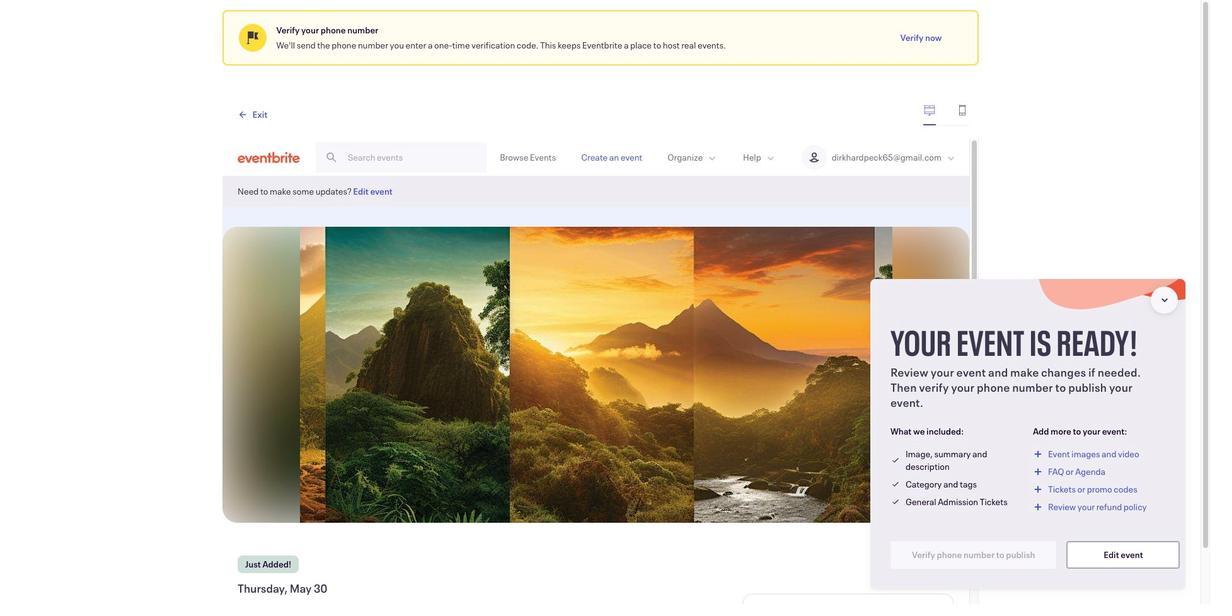Task type: vqa. For each thing, say whether or not it's contained in the screenshot.
SHOW DESKTOP PREVIEW image
yes



Task type: describe. For each thing, give the bounding box(es) containing it.
show mobile preview image
[[956, 104, 969, 116]]



Task type: locate. For each thing, give the bounding box(es) containing it.
show desktop preview image
[[923, 104, 936, 116]]



